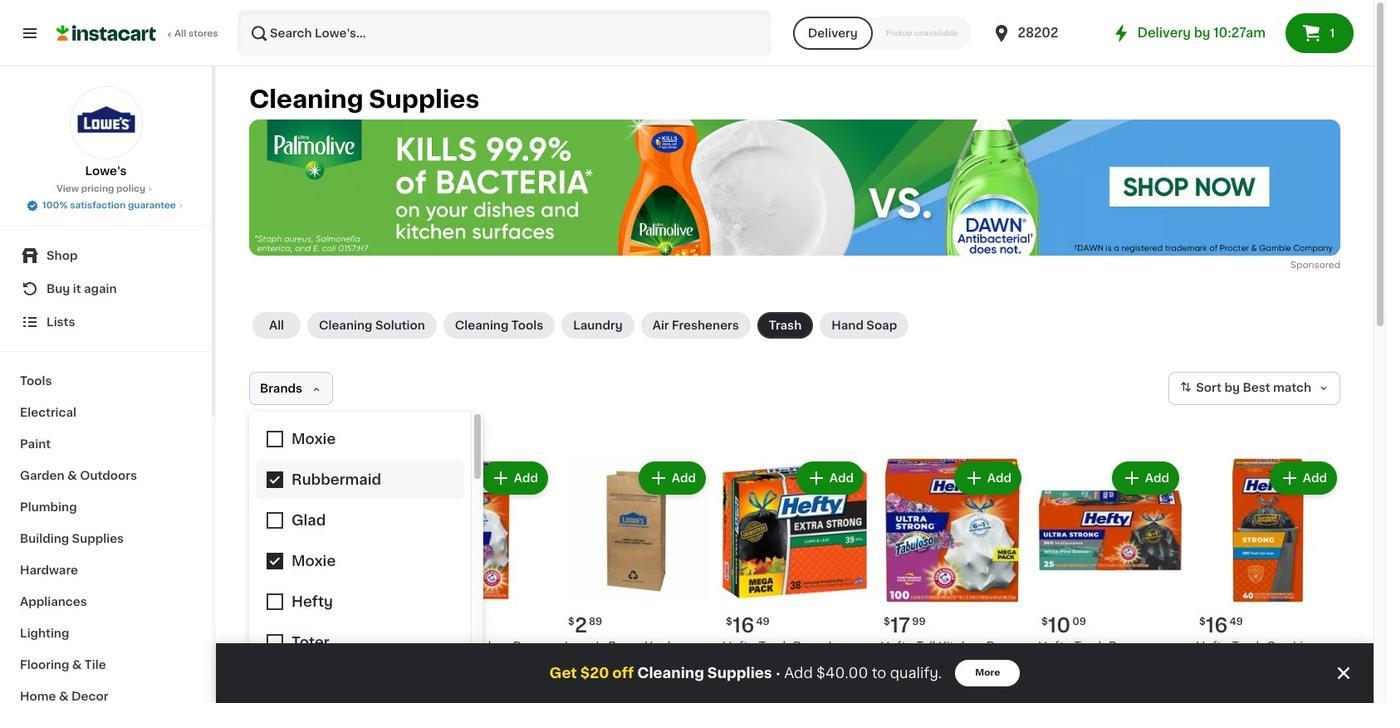 Task type: describe. For each thing, give the bounding box(es) containing it.
lowe's for lowe's
[[85, 165, 127, 177]]

building supplies link
[[10, 523, 202, 555]]

all stores
[[174, 29, 218, 38]]

flooring
[[20, 659, 69, 671]]

100% satisfaction guarantee button
[[26, 196, 186, 213]]

breeze,
[[1038, 675, 1081, 686]]

garden & outdoors link
[[10, 460, 202, 492]]

10:27am
[[1213, 27, 1266, 39]]

fabuloso inside 10 hefty tall kitchen bags, ultra strong, drawstring, fabuloso scent, 13 gallon
[[407, 675, 460, 686]]

buy it again link
[[10, 272, 202, 306]]

& for decor
[[59, 691, 69, 703]]

$ 17 99
[[884, 616, 926, 636]]

best match
[[1243, 382, 1311, 394]]

treatment tracker modal dialog
[[216, 644, 1374, 703]]

supplies inside get $20 off cleaning supplies • add $40.00 to qualify.
[[707, 667, 772, 680]]

cleaning for cleaning supplies
[[249, 87, 363, 111]]

add button for lowe's paper yard waste bags
[[640, 464, 704, 494]]

guarantee
[[128, 201, 176, 210]]

white
[[1108, 658, 1142, 670]]

hardware link
[[10, 555, 202, 586]]

plumbing link
[[10, 492, 202, 523]]

best for best match
[[1243, 382, 1270, 394]]

mega inside hefty tall kitchen bags, drawstring, fabuloso scent, 13 gallon, mega pack
[[980, 675, 1012, 686]]

appliances
[[20, 596, 87, 608]]

plastic
[[336, 658, 375, 670]]

shop
[[47, 250, 78, 262]]

99
[[912, 617, 926, 627]]

bags, inside the hefty trash bags, lawn & leaf, strong, drawstring, extra large, 39 gallon, mega pack
[[793, 641, 825, 653]]

$20
[[580, 667, 609, 680]]

extra inside "hefty trash can liner, drawstring, extra large, 33 gallon"
[[1265, 658, 1295, 670]]

hand soap
[[832, 320, 897, 332]]

large, inside the hefty trash bags, drawstring, white pine breeze, large, 30 gallon
[[1084, 675, 1120, 686]]

get $20 off cleaning supplies • add $40.00 to qualify.
[[549, 667, 942, 680]]

Best match Sort by field
[[1169, 372, 1340, 405]]

trash for hefty trash bags, drawstring, white pine breeze, large, 30 gallon
[[1074, 641, 1106, 653]]

stores
[[188, 29, 218, 38]]

bags, inside 10 hefty tall kitchen bags, ultra strong, drawstring, fabuloso scent, 13 gallon
[[513, 641, 545, 653]]

strong, for 10
[[438, 658, 480, 670]]

buy it again
[[47, 283, 117, 295]]

cleaning solution
[[319, 320, 425, 332]]

home & decor
[[20, 691, 108, 703]]

appliances link
[[10, 586, 202, 618]]

product group containing 22
[[249, 459, 394, 703]]

$ 16 49 for hefty trash bags, lawn & leaf, strong, drawstring, extra large, 39 gallon, mega pack
[[726, 616, 770, 636]]

decor
[[71, 691, 108, 703]]

$ for hefty tall kitchen bags, drawstring, fabuloso scent, 13 gallon, mega pack
[[884, 617, 890, 627]]

product group containing 2
[[565, 459, 709, 703]]

2 10 from the left
[[1048, 616, 1071, 636]]

hardware
[[20, 565, 78, 576]]

drawstring, inside hefty tall kitchen bags, drawstring, fabuloso scent, 13 gallon, mega pack
[[880, 658, 947, 670]]

large, inside "hefty trash can liner, drawstring, extra large, 33 gallon"
[[1298, 658, 1334, 670]]

scent, inside hefty tall kitchen bags, drawstring, fabuloso scent, 13 gallon, mega pack
[[880, 675, 918, 686]]

10 hefty tall kitchen bags, ultra strong, drawstring, fabuloso scent, 13 gallon
[[407, 616, 549, 703]]

& inside the hefty trash bags, lawn & leaf, strong, drawstring, extra large, 39 gallon, mega pack
[[723, 658, 732, 670]]

add button for hefty tall kitchen bags, ultra strong, drawstring, fabuloso scent, 13 gallon
[[482, 464, 546, 494]]

flooring & tile link
[[10, 649, 202, 681]]

solution
[[375, 320, 425, 332]]

sort by
[[1196, 382, 1240, 394]]

view
[[56, 184, 79, 194]]

delivery by 10:27am
[[1137, 27, 1266, 39]]

drawstring, inside the hefty trash bags, lawn & leaf, strong, drawstring, extra large, 39 gallon, mega pack
[[723, 675, 789, 686]]

trash for hefty trash can liner, drawstring, extra large, 33 gallon
[[1232, 641, 1263, 653]]

lighting link
[[10, 618, 202, 649]]

off
[[612, 667, 634, 680]]

cleaning solution link
[[307, 312, 437, 339]]

kitchen inside hefty tall kitchen bags, drawstring, fabuloso scent, 13 gallon, mega pack
[[938, 641, 983, 653]]

hefty inside 10 hefty tall kitchen bags, ultra strong, drawstring, fabuloso scent, 13 gallon
[[407, 641, 440, 653]]

cleaning for cleaning tools
[[455, 320, 509, 332]]

09
[[1072, 617, 1086, 627]]

plumbing
[[20, 502, 77, 513]]

add button for hefty trash bags, drawstring, white pine breeze, large, 30 gallon
[[1113, 464, 1178, 494]]

fabuloso inside hefty tall kitchen bags, drawstring, fabuloso scent, 13 gallon, mega pack
[[950, 658, 1003, 670]]

bags, inside the hefty trash bags, drawstring, white pine breeze, large, 30 gallon
[[1109, 641, 1141, 653]]

1
[[1330, 27, 1335, 39]]

laundry
[[573, 320, 623, 332]]

lighting
[[20, 628, 69, 639]]

policy
[[116, 184, 145, 194]]

bags
[[604, 658, 633, 670]]

16 for hefty trash bags, lawn & leaf, strong, drawstring, extra large, 39 gallon, mega pack
[[732, 616, 754, 636]]

delivery button
[[793, 17, 873, 50]]

lowe's paper yard waste bags
[[565, 641, 671, 670]]

add inside get $20 off cleaning supplies • add $40.00 to qualify.
[[784, 667, 813, 680]]

best seller
[[254, 594, 296, 601]]

strong, for hefty
[[766, 658, 808, 670]]

more button
[[955, 660, 1020, 687]]

2
[[575, 616, 587, 636]]

seller
[[274, 594, 296, 601]]

$ 16 49 for hefty trash can liner, drawstring, extra large, 33 gallon
[[1199, 616, 1243, 636]]

paint link
[[10, 429, 202, 460]]

more
[[975, 669, 1000, 678]]

drawstring, inside 10 hefty tall kitchen bags, ultra strong, drawstring, fabuloso scent, 13 gallon
[[483, 658, 549, 670]]

trash for hefty trash bags, lawn & leaf, strong, drawstring, extra large, 39 gallon, mega pack
[[759, 641, 790, 653]]

$ 2 89
[[568, 616, 602, 636]]

bag
[[363, 675, 386, 686]]

all for all
[[269, 320, 284, 332]]

100%
[[42, 201, 68, 210]]

outdoors
[[80, 470, 137, 482]]

outdoor
[[284, 658, 333, 670]]

contractor's
[[249, 641, 322, 653]]

5 each
[[565, 691, 605, 703]]

leaf,
[[735, 658, 763, 670]]

13 inside hefty tall kitchen bags, drawstring, fabuloso scent, 13 gallon, mega pack
[[921, 675, 933, 686]]

view pricing policy link
[[56, 183, 155, 196]]

can
[[1266, 641, 1290, 653]]

large, inside the hefty trash bags, lawn & leaf, strong, drawstring, extra large, 39 gallon, mega pack
[[825, 675, 861, 686]]

trash link
[[757, 312, 813, 339]]

again
[[84, 283, 117, 295]]

building supplies
[[20, 533, 124, 545]]

home
[[20, 691, 56, 703]]

brands
[[260, 383, 302, 395]]

air
[[652, 320, 669, 332]]

lowe's link
[[69, 86, 142, 179]]

add for hefty tall kitchen bags, ultra strong, drawstring, fabuloso scent, 13 gallon
[[514, 473, 538, 484]]

yard
[[645, 641, 671, 653]]

to
[[872, 667, 886, 680]]



Task type: vqa. For each thing, say whether or not it's contained in the screenshot.
third Bags, from the left
yes



Task type: locate. For each thing, give the bounding box(es) containing it.
$ for hefty trash bags, lawn & leaf, strong, drawstring, extra large, 39 gallon, mega pack
[[726, 617, 732, 627]]

hefty down $ 10 09
[[1038, 641, 1071, 653]]

kitchen inside 10 hefty tall kitchen bags, ultra strong, drawstring, fabuloso scent, 13 gallon
[[465, 641, 510, 653]]

1 horizontal spatial 13
[[921, 675, 933, 686]]

tools
[[511, 320, 543, 332], [20, 375, 52, 387]]

2 hefty from the left
[[723, 641, 756, 653]]

1 vertical spatial by
[[1224, 382, 1240, 394]]

0 horizontal spatial 13
[[504, 675, 516, 686]]

2 $ from the left
[[726, 617, 732, 627]]

2 horizontal spatial supplies
[[707, 667, 772, 680]]

lists
[[47, 316, 75, 328]]

1 10 from the left
[[417, 616, 439, 636]]

0 horizontal spatial 49
[[756, 617, 770, 627]]

gallon inside the hefty trash bags, drawstring, white pine breeze, large, 30 gallon
[[1142, 675, 1180, 686]]

13 left get
[[504, 675, 516, 686]]

all up 'brands'
[[269, 320, 284, 332]]

gallon right 33 at bottom right
[[1214, 675, 1251, 686]]

trash up •
[[759, 641, 790, 653]]

hefty inside "hefty trash can liner, drawstring, extra large, 33 gallon"
[[1196, 641, 1229, 653]]

1 vertical spatial tools
[[20, 375, 52, 387]]

3 add button from the left
[[640, 464, 704, 494]]

hefty for hefty trash bags, drawstring, white pine breeze, large, 30 gallon
[[1038, 641, 1071, 653]]

strong, right leaf,
[[766, 658, 808, 670]]

5
[[565, 691, 572, 703]]

& left leaf,
[[723, 658, 732, 670]]

10 inside 10 hefty tall kitchen bags, ultra strong, drawstring, fabuloso scent, 13 gallon
[[417, 616, 439, 636]]

product group
[[249, 459, 394, 703], [407, 459, 551, 703], [565, 459, 709, 703], [723, 459, 867, 703], [880, 459, 1025, 703], [1038, 459, 1183, 703], [1196, 459, 1340, 703]]

0 horizontal spatial gallon
[[407, 691, 444, 703]]

2 bags, from the left
[[793, 641, 825, 653]]

pack inside hefty tall kitchen bags, drawstring, fabuloso scent, 13 gallon, mega pack
[[880, 691, 909, 703]]

$ 16 49
[[726, 616, 770, 636], [1199, 616, 1243, 636]]

0 horizontal spatial fabuloso
[[407, 675, 460, 686]]

1 horizontal spatial tools
[[511, 320, 543, 332]]

trash inside 22 contractor's choice black outdoor plastic construction trash bag
[[329, 675, 360, 686]]

get
[[549, 667, 577, 680]]

tall inside hefty tall kitchen bags, drawstring, fabuloso scent, 13 gallon, mega pack
[[917, 641, 935, 653]]

17
[[890, 616, 910, 636]]

0 horizontal spatial all
[[174, 29, 186, 38]]

1 $ from the left
[[568, 617, 575, 627]]

16 for hefty trash can liner, drawstring, extra large, 33 gallon
[[1206, 616, 1228, 636]]

best left seller
[[254, 594, 272, 601]]

0 horizontal spatial extra
[[792, 675, 822, 686]]

0 horizontal spatial large,
[[825, 675, 861, 686]]

None search field
[[238, 10, 771, 56]]

$ for lowe's paper yard waste bags
[[568, 617, 575, 627]]

by left 10:27am
[[1194, 27, 1210, 39]]

buy
[[47, 283, 70, 295]]

1 button
[[1286, 13, 1354, 53]]

$ left '89'
[[568, 617, 575, 627]]

drawstring, up 33 at bottom right
[[1196, 658, 1262, 670]]

(925)
[[626, 675, 658, 686]]

hefty inside hefty tall kitchen bags, drawstring, fabuloso scent, 13 gallon, mega pack
[[880, 641, 914, 653]]

lowe's up waste
[[565, 641, 605, 653]]

0 horizontal spatial supplies
[[72, 533, 124, 545]]

1 horizontal spatial lowe's
[[565, 641, 605, 653]]

tile
[[85, 659, 106, 671]]

add for contractor's choice black outdoor plastic construction trash bag
[[356, 473, 380, 484]]

lowe's inside 'lowe's paper yard waste bags'
[[565, 641, 605, 653]]

0 vertical spatial best
[[1243, 382, 1270, 394]]

cleaning
[[249, 87, 363, 111], [319, 320, 372, 332], [455, 320, 509, 332], [637, 667, 704, 680]]

garden
[[20, 470, 64, 482]]

black
[[249, 658, 281, 670]]

lowe's logo image
[[69, 86, 142, 159]]

delivery for delivery
[[808, 27, 858, 39]]

1 horizontal spatial by
[[1224, 382, 1240, 394]]

0 horizontal spatial strong,
[[438, 658, 480, 670]]

gallon, inside the hefty trash bags, lawn & leaf, strong, drawstring, extra large, 39 gallon, mega pack
[[741, 691, 781, 703]]

1 horizontal spatial 10
[[1048, 616, 1071, 636]]

liner,
[[1293, 641, 1324, 653]]

• sponsored: ultra palmolive® antibacterial kills 99% of bacteria* on your dishes and kitchen surfaces vs. dawn® antibacterial does not**. *staph aureus, salmonella enterica, and e. coli 0157:h7 **dawn is a registered trademark of procter & gamble company. image
[[249, 120, 1340, 256]]

pack inside the hefty trash bags, lawn & leaf, strong, drawstring, extra large, 39 gallon, mega pack
[[820, 691, 848, 703]]

2 13 from the left
[[921, 675, 933, 686]]

& for outdoors
[[67, 470, 77, 482]]

tools up electrical
[[20, 375, 52, 387]]

sort
[[1196, 382, 1222, 394]]

nsored
[[1308, 261, 1340, 270]]

by inside the best match sort by field
[[1224, 382, 1240, 394]]

large,
[[1298, 658, 1334, 670], [825, 675, 861, 686], [1084, 675, 1120, 686]]

each
[[575, 691, 605, 703]]

16 up leaf,
[[732, 616, 754, 636]]

13 inside 10 hefty tall kitchen bags, ultra strong, drawstring, fabuloso scent, 13 gallon
[[504, 675, 516, 686]]

paint
[[20, 438, 51, 450]]

•
[[775, 667, 781, 680]]

extra down can
[[1265, 658, 1295, 670]]

hefty trash bags, drawstring, white pine breeze, large, 30 gallon
[[1038, 641, 1180, 686]]

100% satisfaction guarantee
[[42, 201, 176, 210]]

gallon inside "hefty trash can liner, drawstring, extra large, 33 gallon"
[[1214, 675, 1251, 686]]

89
[[589, 617, 602, 627]]

4 product group from the left
[[723, 459, 867, 703]]

hefty inside the hefty trash bags, lawn & leaf, strong, drawstring, extra large, 39 gallon, mega pack
[[723, 641, 756, 653]]

30
[[1123, 675, 1139, 686]]

39
[[723, 691, 738, 703]]

strong, right ultra
[[438, 658, 480, 670]]

by for delivery
[[1194, 27, 1210, 39]]

strong, inside 10 hefty tall kitchen bags, ultra strong, drawstring, fabuloso scent, 13 gallon
[[438, 658, 480, 670]]

1 13 from the left
[[504, 675, 516, 686]]

5 hefty from the left
[[1196, 641, 1229, 653]]

0 horizontal spatial best
[[254, 594, 272, 601]]

bags, inside hefty tall kitchen bags, drawstring, fabuloso scent, 13 gallon, mega pack
[[986, 641, 1019, 653]]

0 vertical spatial lowe's
[[85, 165, 127, 177]]

0 horizontal spatial 10
[[417, 616, 439, 636]]

brands button
[[249, 372, 333, 405]]

add for lowe's paper yard waste bags
[[672, 473, 696, 484]]

match
[[1273, 382, 1311, 394]]

by inside delivery by 10:27am link
[[1194, 27, 1210, 39]]

trash inside the hefty trash bags, lawn & leaf, strong, drawstring, extra large, 39 gallon, mega pack
[[759, 641, 790, 653]]

1 tall from the left
[[443, 641, 462, 653]]

2 kitchen from the left
[[938, 641, 983, 653]]

trash left can
[[1232, 641, 1263, 653]]

tall
[[443, 641, 462, 653], [917, 641, 935, 653]]

1 vertical spatial extra
[[792, 675, 822, 686]]

1 horizontal spatial extra
[[1265, 658, 1295, 670]]

$ inside $ 17 99
[[884, 617, 890, 627]]

gallon, inside hefty tall kitchen bags, drawstring, fabuloso scent, 13 gallon, mega pack
[[936, 675, 977, 686]]

6 add button from the left
[[1113, 464, 1178, 494]]

2 horizontal spatial large,
[[1298, 658, 1334, 670]]

1 vertical spatial lowe's
[[565, 641, 605, 653]]

satisfaction
[[70, 201, 126, 210]]

1 horizontal spatial all
[[269, 320, 284, 332]]

large, down 'liner,'
[[1298, 658, 1334, 670]]

0 horizontal spatial tall
[[443, 641, 462, 653]]

mega down $40.00
[[784, 691, 817, 703]]

pack down to
[[880, 691, 909, 703]]

fabuloso down ultra
[[407, 675, 460, 686]]

trash inside "hefty trash can liner, drawstring, extra large, 33 gallon"
[[1232, 641, 1263, 653]]

drawstring,
[[483, 658, 549, 670], [880, 658, 947, 670], [1038, 658, 1105, 670], [1196, 658, 1262, 670], [723, 675, 789, 686]]

16
[[732, 616, 754, 636], [1206, 616, 1228, 636]]

0 vertical spatial by
[[1194, 27, 1210, 39]]

scent, left get
[[463, 675, 501, 686]]

0 vertical spatial supplies
[[369, 87, 479, 111]]

strong, inside the hefty trash bags, lawn & leaf, strong, drawstring, extra large, 39 gallon, mega pack
[[766, 658, 808, 670]]

22
[[259, 616, 284, 636]]

0 horizontal spatial $ 16 49
[[726, 616, 770, 636]]

drawstring, inside "hefty trash can liner, drawstring, extra large, 33 gallon"
[[1196, 658, 1262, 670]]

1 horizontal spatial 49
[[1229, 617, 1243, 627]]

delivery
[[1137, 27, 1191, 39], [808, 27, 858, 39]]

1 scent, from the left
[[463, 675, 501, 686]]

1 horizontal spatial mega
[[980, 675, 1012, 686]]

0 horizontal spatial mega
[[784, 691, 817, 703]]

2 pack from the left
[[880, 691, 909, 703]]

1 kitchen from the left
[[465, 641, 510, 653]]

scent,
[[463, 675, 501, 686], [880, 675, 918, 686]]

tools left laundry link
[[511, 320, 543, 332]]

4 $ from the left
[[1041, 617, 1048, 627]]

construction
[[249, 675, 326, 686]]

large, down lawn
[[825, 675, 861, 686]]

1 bags, from the left
[[513, 641, 545, 653]]

0 vertical spatial all
[[174, 29, 186, 38]]

hefty up ultra
[[407, 641, 440, 653]]

0 vertical spatial extra
[[1265, 658, 1295, 670]]

5 $ from the left
[[1199, 617, 1206, 627]]

extra right •
[[792, 675, 822, 686]]

$ inside $ 10 09
[[1041, 617, 1048, 627]]

add button for hefty tall kitchen bags, drawstring, fabuloso scent, 13 gallon, mega pack
[[956, 464, 1020, 494]]

gallon inside 10 hefty tall kitchen bags, ultra strong, drawstring, fabuloso scent, 13 gallon
[[407, 691, 444, 703]]

10
[[417, 616, 439, 636], [1048, 616, 1071, 636]]

0 vertical spatial tools
[[511, 320, 543, 332]]

1 horizontal spatial kitchen
[[938, 641, 983, 653]]

1 strong, from the left
[[438, 658, 480, 670]]

add for hefty tall kitchen bags, drawstring, fabuloso scent, 13 gallon, mega pack
[[987, 473, 1012, 484]]

& right garden
[[67, 470, 77, 482]]

0 horizontal spatial gallon,
[[741, 691, 781, 703]]

drawstring, inside the hefty trash bags, drawstring, white pine breeze, large, 30 gallon
[[1038, 658, 1105, 670]]

add button for contractor's choice black outdoor plastic construction trash bag
[[325, 464, 389, 494]]

4 add button from the left
[[798, 464, 862, 494]]

1 horizontal spatial gallon,
[[936, 675, 977, 686]]

10 up ultra
[[417, 616, 439, 636]]

2 $ 16 49 from the left
[[1199, 616, 1243, 636]]

& left tile
[[72, 659, 82, 671]]

it
[[73, 283, 81, 295]]

supplies for building supplies
[[72, 533, 124, 545]]

2 strong, from the left
[[766, 658, 808, 670]]

supplies for cleaning supplies
[[369, 87, 479, 111]]

1 horizontal spatial gallon
[[1142, 675, 1180, 686]]

drawstring, down $ 17 99
[[880, 658, 947, 670]]

scent, inside 10 hefty tall kitchen bags, ultra strong, drawstring, fabuloso scent, 13 gallon
[[463, 675, 501, 686]]

product group containing 17
[[880, 459, 1025, 703]]

$ 16 49 up 33 at bottom right
[[1199, 616, 1243, 636]]

$ 16 49 up leaf,
[[726, 616, 770, 636]]

best for best seller
[[254, 594, 272, 601]]

delivery inside 'button'
[[808, 27, 858, 39]]

0 horizontal spatial lowe's
[[85, 165, 127, 177]]

cleaning inside "link"
[[319, 320, 372, 332]]

cleaning for cleaning solution
[[319, 320, 372, 332]]

1 horizontal spatial delivery
[[1137, 27, 1191, 39]]

all for all stores
[[174, 29, 186, 38]]

0 vertical spatial mega
[[980, 675, 1012, 686]]

garden & outdoors
[[20, 470, 137, 482]]

scent, down 17
[[880, 675, 918, 686]]

1 vertical spatial supplies
[[72, 533, 124, 545]]

cleaning tools
[[455, 320, 543, 332]]

lowe's
[[85, 165, 127, 177], [565, 641, 605, 653]]

add for hefty trash bags, lawn & leaf, strong, drawstring, extra large, 39 gallon, mega pack
[[829, 473, 854, 484]]

7 product group from the left
[[1196, 459, 1340, 703]]

pine
[[1145, 658, 1170, 670]]

shop link
[[10, 239, 202, 272]]

instacart logo image
[[56, 23, 156, 43]]

lowe's up view pricing policy link
[[85, 165, 127, 177]]

mega inside the hefty trash bags, lawn & leaf, strong, drawstring, extra large, 39 gallon, mega pack
[[784, 691, 817, 703]]

1 49 from the left
[[756, 617, 770, 627]]

1 horizontal spatial supplies
[[369, 87, 479, 111]]

1 add button from the left
[[325, 464, 389, 494]]

cleaning tools link
[[443, 312, 555, 339]]

& for tile
[[72, 659, 82, 671]]

hefty down 17
[[880, 641, 914, 653]]

$ up 33 at bottom right
[[1199, 617, 1206, 627]]

air fresheners link
[[641, 312, 751, 339]]

best inside field
[[1243, 382, 1270, 394]]

cleaning inside get $20 off cleaning supplies • add $40.00 to qualify.
[[637, 667, 704, 680]]

by right sort
[[1224, 382, 1240, 394]]

add button for hefty trash can liner, drawstring, extra large, 33 gallon
[[1271, 464, 1335, 494]]

add button for hefty trash bags, lawn & leaf, strong, drawstring, extra large, 39 gallon, mega pack
[[798, 464, 862, 494]]

pack down $40.00
[[820, 691, 848, 703]]

& right home
[[59, 691, 69, 703]]

lists link
[[10, 306, 202, 339]]

best inside product group
[[254, 594, 272, 601]]

0 horizontal spatial 16
[[732, 616, 754, 636]]

ultra
[[407, 658, 435, 670]]

0 horizontal spatial scent,
[[463, 675, 501, 686]]

1 horizontal spatial tall
[[917, 641, 935, 653]]

trash
[[769, 320, 802, 332], [759, 641, 790, 653], [1074, 641, 1106, 653], [1232, 641, 1263, 653], [329, 675, 360, 686]]

view pricing policy
[[56, 184, 145, 194]]

$ up get $20 off cleaning supplies • add $40.00 to qualify.
[[726, 617, 732, 627]]

gallon down pine
[[1142, 675, 1180, 686]]

$ left 99
[[884, 617, 890, 627]]

1 pack from the left
[[820, 691, 848, 703]]

by for sort
[[1224, 382, 1240, 394]]

1 horizontal spatial fabuloso
[[950, 658, 1003, 670]]

1 horizontal spatial scent,
[[880, 675, 918, 686]]

1 horizontal spatial best
[[1243, 382, 1270, 394]]

1 horizontal spatial strong,
[[766, 658, 808, 670]]

trash down the plastic
[[329, 675, 360, 686]]

1 16 from the left
[[732, 616, 754, 636]]

add for hefty trash bags, drawstring, white pine breeze, large, 30 gallon
[[1145, 473, 1169, 484]]

hefty trash bags, lawn & leaf, strong, drawstring, extra large, 39 gallon, mega pack
[[723, 641, 861, 703]]

electrical link
[[10, 397, 202, 429]]

★★★★★
[[565, 675, 623, 686], [565, 675, 623, 686]]

1 hefty from the left
[[407, 641, 440, 653]]

mega
[[980, 675, 1012, 686], [784, 691, 817, 703]]

hefty up leaf,
[[723, 641, 756, 653]]

delivery for delivery by 10:27am
[[1137, 27, 1191, 39]]

49 for can
[[1229, 617, 1243, 627]]

tools inside cleaning supplies main content
[[511, 320, 543, 332]]

all inside cleaning supplies main content
[[269, 320, 284, 332]]

6 product group from the left
[[1038, 459, 1183, 703]]

3 hefty from the left
[[880, 641, 914, 653]]

add for hefty trash can liner, drawstring, extra large, 33 gallon
[[1303, 473, 1327, 484]]

10 left "09"
[[1048, 616, 1071, 636]]

extra inside the hefty trash bags, lawn & leaf, strong, drawstring, extra large, 39 gallon, mega pack
[[792, 675, 822, 686]]

1 vertical spatial fabuloso
[[407, 675, 460, 686]]

hefty trash can liner, drawstring, extra large, 33 gallon
[[1196, 641, 1334, 686]]

tall inside 10 hefty tall kitchen bags, ultra strong, drawstring, fabuloso scent, 13 gallon
[[443, 641, 462, 653]]

2 scent, from the left
[[880, 675, 918, 686]]

qualify.
[[890, 667, 942, 680]]

2 49 from the left
[[1229, 617, 1243, 627]]

5 product group from the left
[[880, 459, 1025, 703]]

1 $ 16 49 from the left
[[726, 616, 770, 636]]

1 product group from the left
[[249, 459, 394, 703]]

lowe's for lowe's paper yard waste bags
[[565, 641, 605, 653]]

$ left "09"
[[1041, 617, 1048, 627]]

4 bags, from the left
[[1109, 641, 1141, 653]]

trash left hand
[[769, 320, 802, 332]]

hefty inside the hefty trash bags, drawstring, white pine breeze, large, 30 gallon
[[1038, 641, 1071, 653]]

electrical
[[20, 407, 76, 419]]

home & decor link
[[10, 681, 202, 703]]

Search field
[[239, 12, 770, 55]]

1 vertical spatial mega
[[784, 691, 817, 703]]

$ for hefty trash bags, drawstring, white pine breeze, large, 30 gallon
[[1041, 617, 1048, 627]]

13 right to
[[921, 675, 933, 686]]

0 vertical spatial gallon,
[[936, 675, 977, 686]]

0 horizontal spatial pack
[[820, 691, 848, 703]]

cleaning supplies main content
[[216, 66, 1374, 703]]

1 vertical spatial all
[[269, 320, 284, 332]]

2 add button from the left
[[482, 464, 546, 494]]

7 add button from the left
[[1271, 464, 1335, 494]]

pricing
[[81, 184, 114, 194]]

1 horizontal spatial large,
[[1084, 675, 1120, 686]]

hefty for hefty trash bags, lawn & leaf, strong, drawstring, extra large, 39 gallon, mega pack
[[723, 641, 756, 653]]

large, down white
[[1084, 675, 1120, 686]]

0 horizontal spatial tools
[[20, 375, 52, 387]]

hefty tall kitchen bags, drawstring, fabuloso scent, 13 gallon, mega pack
[[880, 641, 1019, 703]]

49
[[756, 617, 770, 627], [1229, 617, 1243, 627]]

0 horizontal spatial by
[[1194, 27, 1210, 39]]

5 add button from the left
[[956, 464, 1020, 494]]

hefty up 33 at bottom right
[[1196, 641, 1229, 653]]

49 up "hefty trash can liner, drawstring, extra large, 33 gallon"
[[1229, 617, 1243, 627]]

2 tall from the left
[[917, 641, 935, 653]]

mega left breeze,
[[980, 675, 1012, 686]]

$ for hefty trash can liner, drawstring, extra large, 33 gallon
[[1199, 617, 1206, 627]]

best left match
[[1243, 382, 1270, 394]]

1 vertical spatial gallon,
[[741, 691, 781, 703]]

hefty for hefty trash can liner, drawstring, extra large, 33 gallon
[[1196, 641, 1229, 653]]

49 for bags,
[[756, 617, 770, 627]]

2 16 from the left
[[1206, 616, 1228, 636]]

fabuloso right qualify.
[[950, 658, 1003, 670]]

2 horizontal spatial gallon
[[1214, 675, 1251, 686]]

2 vertical spatial supplies
[[707, 667, 772, 680]]

28202
[[1018, 27, 1058, 39]]

hand soap link
[[820, 312, 909, 339]]

drawstring, down leaf,
[[723, 675, 789, 686]]

service type group
[[793, 17, 971, 50]]

trash down "09"
[[1074, 641, 1106, 653]]

$ inside $ 2 89
[[568, 617, 575, 627]]

all left the stores
[[174, 29, 186, 38]]

49 up leaf,
[[756, 617, 770, 627]]

gallon down ultra
[[407, 691, 444, 703]]

2 product group from the left
[[407, 459, 551, 703]]

drawstring, up breeze,
[[1038, 658, 1105, 670]]

spo
[[1290, 261, 1308, 270]]

delivery by 10:27am link
[[1111, 23, 1266, 43]]

3 product group from the left
[[565, 459, 709, 703]]

1 horizontal spatial $ 16 49
[[1199, 616, 1243, 636]]

kitchen
[[465, 641, 510, 653], [938, 641, 983, 653]]

3 $ from the left
[[884, 617, 890, 627]]

3 bags, from the left
[[986, 641, 1019, 653]]

$40.00
[[816, 667, 868, 680]]

0 vertical spatial fabuloso
[[950, 658, 1003, 670]]

1 horizontal spatial 16
[[1206, 616, 1228, 636]]

add button
[[325, 464, 389, 494], [482, 464, 546, 494], [640, 464, 704, 494], [798, 464, 862, 494], [956, 464, 1020, 494], [1113, 464, 1178, 494], [1271, 464, 1335, 494]]

hefty for hefty tall kitchen bags, drawstring, fabuloso scent, 13 gallon, mega pack
[[880, 641, 914, 653]]

trash inside the hefty trash bags, drawstring, white pine breeze, large, 30 gallon
[[1074, 641, 1106, 653]]

16 up 33 at bottom right
[[1206, 616, 1228, 636]]

&
[[67, 470, 77, 482], [723, 658, 732, 670], [72, 659, 82, 671], [59, 691, 69, 703]]

33
[[1196, 675, 1211, 686]]

0 horizontal spatial delivery
[[808, 27, 858, 39]]

1 horizontal spatial pack
[[880, 691, 909, 703]]

4 hefty from the left
[[1038, 641, 1071, 653]]

waste
[[565, 658, 601, 670]]

1 vertical spatial best
[[254, 594, 272, 601]]

lawn
[[828, 641, 859, 653]]

drawstring, left get
[[483, 658, 549, 670]]

0 horizontal spatial kitchen
[[465, 641, 510, 653]]



